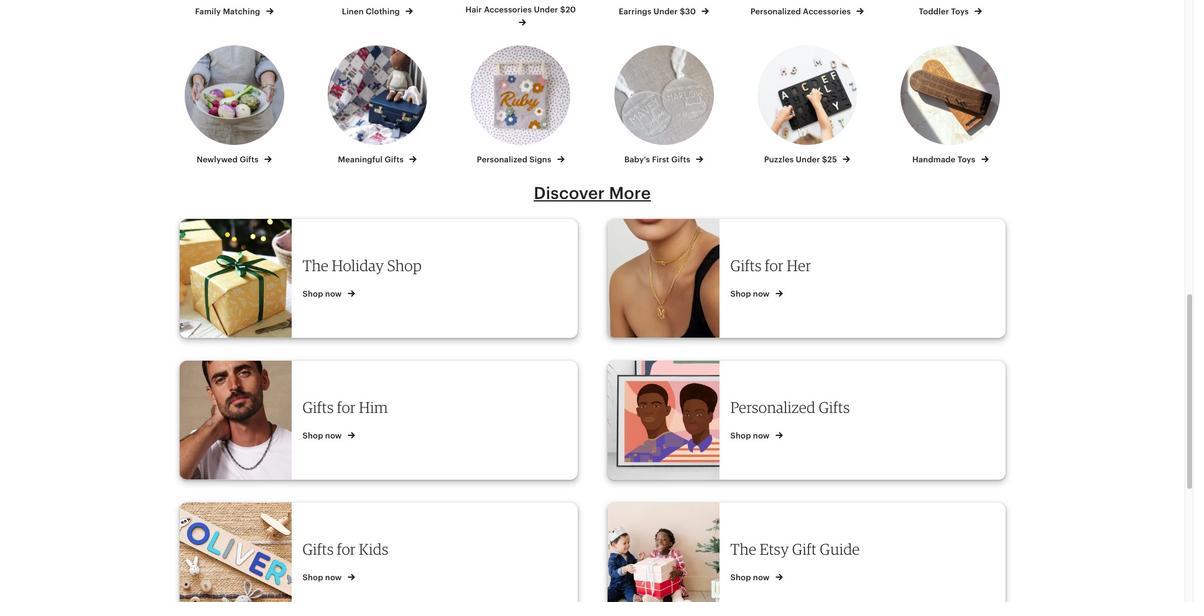 Task type: vqa. For each thing, say whether or not it's contained in the screenshot.
rightmost necklace.
no



Task type: locate. For each thing, give the bounding box(es) containing it.
1 vertical spatial personalized
[[477, 155, 528, 164]]

0 vertical spatial personalized
[[751, 7, 802, 16]]

baby's first gifts
[[625, 155, 693, 164]]

linen
[[342, 7, 364, 16]]

the holiday shop
[[303, 257, 422, 275]]

puzzles under $25 link
[[747, 46, 868, 166]]

handmade toys
[[913, 155, 978, 164]]

shop now for gifts for her
[[731, 290, 772, 299]]

meaningful gifts link
[[317, 46, 438, 166]]

now down "gifts for kids"
[[325, 573, 342, 583]]

gifts for him
[[303, 399, 388, 417]]

1 horizontal spatial accessories
[[804, 7, 851, 16]]

2 horizontal spatial under
[[796, 155, 821, 164]]

shop now down gifts for her
[[731, 290, 772, 299]]

the for the etsy gift guide
[[731, 540, 757, 559]]

personalized
[[751, 7, 802, 16], [477, 155, 528, 164], [731, 399, 816, 417]]

toys
[[952, 7, 970, 16], [958, 155, 976, 164]]

shop
[[387, 257, 422, 275], [303, 290, 323, 299], [731, 290, 752, 299], [303, 432, 323, 441], [731, 432, 752, 441], [303, 573, 323, 583], [731, 573, 752, 583]]

holiday
[[332, 257, 384, 275]]

newlywed gifts link
[[174, 46, 295, 166]]

baby's first gifts link
[[604, 46, 725, 166]]

handmade toys link
[[891, 46, 1012, 166]]

toddler toys
[[920, 7, 972, 16]]

now for gifts for him
[[325, 432, 342, 441]]

linen clothing link
[[317, 0, 438, 17]]

shop now down the gifts for him
[[303, 432, 344, 441]]

personalized for personalized signs
[[477, 155, 528, 164]]

first
[[652, 155, 670, 164]]

1 vertical spatial for
[[337, 399, 356, 417]]

the left the holiday
[[303, 257, 329, 275]]

the for the holiday shop
[[303, 257, 329, 275]]

shop down the etsy gift guide
[[731, 573, 752, 583]]

the left etsy
[[731, 540, 757, 559]]

0 horizontal spatial under
[[534, 5, 559, 14]]

toys right toddler on the top right
[[952, 7, 970, 16]]

shop now
[[303, 290, 344, 299], [731, 290, 772, 299], [303, 432, 344, 441], [731, 432, 772, 441], [303, 573, 344, 583], [731, 573, 772, 583]]

guide
[[820, 540, 861, 559]]

gifts
[[240, 155, 259, 164], [385, 155, 404, 164], [672, 155, 691, 164], [731, 257, 762, 275], [303, 399, 334, 417], [819, 399, 851, 417], [303, 540, 334, 559]]

0 vertical spatial for
[[765, 257, 784, 275]]

for for her
[[765, 257, 784, 275]]

the
[[303, 257, 329, 275], [731, 540, 757, 559]]

now for gifts for kids
[[325, 573, 342, 583]]

shop now down the holiday
[[303, 290, 344, 299]]

gifts for her
[[731, 257, 812, 275]]

clothing
[[366, 7, 400, 16]]

accessories for personalized
[[804, 7, 851, 16]]

0 horizontal spatial accessories
[[484, 5, 532, 14]]

now
[[325, 290, 342, 299], [754, 290, 770, 299], [325, 432, 342, 441], [754, 432, 770, 441], [325, 573, 342, 583], [754, 573, 770, 583]]

under
[[534, 5, 559, 14], [654, 7, 678, 16], [796, 155, 821, 164]]

hair accessories under $20
[[466, 5, 576, 14]]

accessories for hair
[[484, 5, 532, 14]]

now down the gifts for him
[[325, 432, 342, 441]]

under left $30
[[654, 7, 678, 16]]

accessories inside personalized accessories link
[[804, 7, 851, 16]]

for
[[765, 257, 784, 275], [337, 399, 356, 417], [337, 540, 356, 559]]

accessories inside hair accessories under $20 link
[[484, 5, 532, 14]]

for left kids
[[337, 540, 356, 559]]

1 horizontal spatial the
[[731, 540, 757, 559]]

toys right handmade
[[958, 155, 976, 164]]

for left her
[[765, 257, 784, 275]]

gifts inside newlywed gifts "link"
[[240, 155, 259, 164]]

now for gifts for her
[[754, 290, 770, 299]]

hair accessories under $20 link
[[461, 0, 582, 29]]

family
[[195, 7, 221, 16]]

now down personalized gifts
[[754, 432, 770, 441]]

toddler toys link
[[891, 0, 1012, 17]]

accessories
[[484, 5, 532, 14], [804, 7, 851, 16]]

0 vertical spatial toys
[[952, 7, 970, 16]]

1 vertical spatial toys
[[958, 155, 976, 164]]

personalized for personalized gifts
[[731, 399, 816, 417]]

1 vertical spatial the
[[731, 540, 757, 559]]

0 vertical spatial the
[[303, 257, 329, 275]]

under left $20
[[534, 5, 559, 14]]

discover more
[[534, 184, 651, 203]]

earrings under $30
[[619, 7, 699, 16]]

linen clothing
[[342, 7, 402, 16]]

1 horizontal spatial under
[[654, 7, 678, 16]]

2 vertical spatial for
[[337, 540, 356, 559]]

shop now down "gifts for kids"
[[303, 573, 344, 583]]

2 vertical spatial personalized
[[731, 399, 816, 417]]

now for personalized gifts
[[754, 432, 770, 441]]

now down gifts for her
[[754, 290, 770, 299]]

shop now down personalized gifts
[[731, 432, 772, 441]]

for left 'him'
[[337, 399, 356, 417]]

under for earrings under $30
[[654, 7, 678, 16]]

discover
[[534, 184, 605, 203]]

shop now for gifts for him
[[303, 432, 344, 441]]

kids
[[359, 540, 389, 559]]

more
[[609, 184, 651, 203]]

0 horizontal spatial the
[[303, 257, 329, 275]]

under inside "link"
[[796, 155, 821, 164]]

under left $25
[[796, 155, 821, 164]]



Task type: describe. For each thing, give the bounding box(es) containing it.
shop down "gifts for kids"
[[303, 573, 323, 583]]

signs
[[530, 155, 552, 164]]

personalized accessories
[[751, 7, 853, 16]]

gifts inside meaningful gifts 'link'
[[385, 155, 404, 164]]

shop down gifts for her
[[731, 290, 752, 299]]

matching
[[223, 7, 260, 16]]

gifts inside baby's first gifts link
[[672, 155, 691, 164]]

puzzles
[[765, 155, 794, 164]]

newlywed
[[197, 155, 238, 164]]

shop down the gifts for him
[[303, 432, 323, 441]]

personalized gifts
[[731, 399, 851, 417]]

him
[[359, 399, 388, 417]]

toys for toddler
[[952, 7, 970, 16]]

puzzles under $25
[[765, 155, 840, 164]]

now down the holiday
[[325, 290, 342, 299]]

now down etsy
[[754, 573, 770, 583]]

$30
[[680, 7, 697, 16]]

handmade
[[913, 155, 956, 164]]

for for kids
[[337, 540, 356, 559]]

her
[[787, 257, 812, 275]]

discover more link
[[534, 184, 651, 203]]

personalized signs link
[[461, 46, 582, 166]]

$20
[[561, 5, 576, 14]]

family matching
[[195, 7, 262, 16]]

shop down personalized gifts
[[731, 432, 752, 441]]

gift
[[793, 540, 817, 559]]

shop now for personalized gifts
[[731, 432, 772, 441]]

baby's
[[625, 155, 650, 164]]

toys for handmade
[[958, 155, 976, 164]]

shop now for gifts for kids
[[303, 573, 344, 583]]

shop right the holiday
[[387, 257, 422, 275]]

earrings under $30 link
[[604, 0, 725, 17]]

personalized signs
[[477, 155, 554, 164]]

the etsy gift guide
[[731, 540, 861, 559]]

personalized accessories link
[[747, 0, 868, 17]]

family matching link
[[174, 0, 295, 17]]

shop now down etsy
[[731, 573, 772, 583]]

under for puzzles under $25
[[796, 155, 821, 164]]

meaningful
[[338, 155, 383, 164]]

$25
[[823, 155, 838, 164]]

shop down the holiday shop
[[303, 290, 323, 299]]

meaningful gifts
[[338, 155, 406, 164]]

etsy
[[760, 540, 790, 559]]

toddler
[[920, 7, 950, 16]]

newlywed gifts
[[197, 155, 261, 164]]

gifts for kids
[[303, 540, 389, 559]]

for for him
[[337, 399, 356, 417]]

hair
[[466, 5, 482, 14]]

earrings
[[619, 7, 652, 16]]

personalized for personalized accessories
[[751, 7, 802, 16]]



